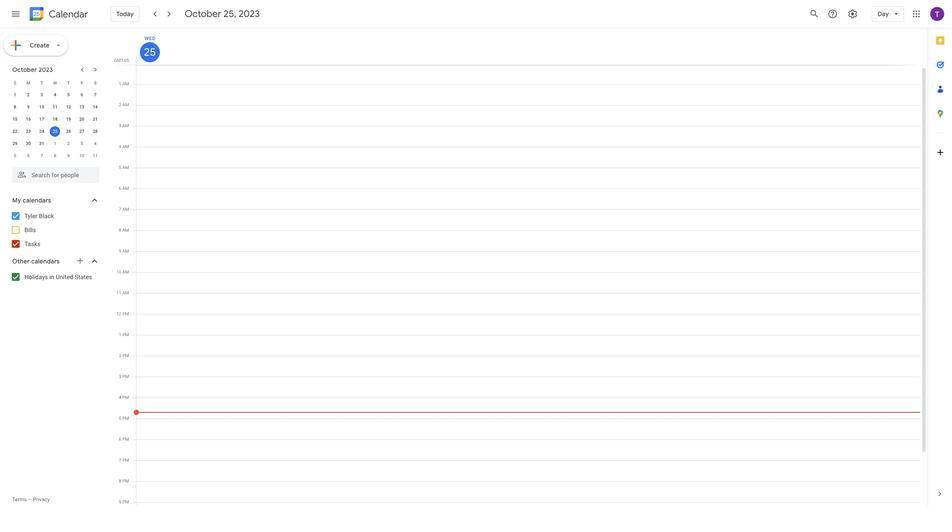 Task type: vqa. For each thing, say whether or not it's contained in the screenshot.
top 10
yes



Task type: locate. For each thing, give the bounding box(es) containing it.
1 inside november 1 'element'
[[54, 141, 56, 146]]

calendar element
[[28, 5, 88, 24]]

9 up the '16' on the top left of page
[[27, 105, 30, 109]]

9 am from the top
[[122, 249, 129, 254]]

2 down 26 element
[[67, 141, 70, 146]]

2 down 1 pm
[[119, 354, 121, 358]]

row containing 5
[[8, 150, 102, 162]]

25
[[143, 45, 155, 59], [53, 129, 58, 134]]

3 down 2 am
[[119, 123, 121, 128]]

10 inside 25 grid
[[116, 270, 121, 275]]

october 2023 grid
[[8, 77, 102, 162]]

9 pm from the top
[[122, 479, 129, 484]]

4 pm from the top
[[122, 374, 129, 379]]

6 am
[[119, 186, 129, 191]]

8 down 7 pm
[[119, 479, 121, 484]]

2 vertical spatial 11
[[116, 291, 121, 296]]

10 for the 10 element
[[39, 105, 44, 109]]

2 for 2 am
[[119, 102, 121, 107]]

calendars up "in"
[[31, 258, 60, 265]]

day button
[[872, 3, 904, 24]]

row
[[133, 63, 921, 507], [8, 77, 102, 89], [8, 89, 102, 101], [8, 101, 102, 113], [8, 113, 102, 126], [8, 126, 102, 138], [8, 138, 102, 150], [8, 150, 102, 162]]

1 up 2 am
[[119, 82, 121, 86]]

my calendars
[[12, 197, 51, 204]]

2023 right 25,
[[239, 8, 260, 20]]

29 element
[[10, 139, 20, 149]]

tyler black
[[24, 213, 54, 220]]

am down 8 am
[[122, 249, 129, 254]]

10 for november 10 element
[[79, 153, 84, 158]]

5 pm from the top
[[122, 395, 129, 400]]

black
[[39, 213, 54, 220]]

23 element
[[23, 126, 34, 137]]

6 down '30' element
[[27, 153, 30, 158]]

15
[[12, 117, 17, 122]]

cell inside 25 grid
[[134, 63, 921, 507]]

t left w
[[40, 80, 43, 85]]

support image
[[828, 9, 838, 19]]

tyler
[[24, 213, 38, 220]]

1 down 25, today element
[[54, 141, 56, 146]]

gmt-05
[[114, 58, 129, 63]]

8 down november 1 'element'
[[54, 153, 56, 158]]

25 grid
[[112, 28, 928, 507]]

2 down m
[[27, 92, 30, 97]]

am down 2 am
[[122, 123, 129, 128]]

bills
[[24, 227, 36, 234]]

row containing 15
[[8, 113, 102, 126]]

4 down 3 pm
[[119, 395, 121, 400]]

8 pm
[[119, 479, 129, 484]]

1 horizontal spatial october
[[185, 8, 221, 20]]

6 up 7 pm
[[119, 437, 121, 442]]

3 pm from the top
[[122, 354, 129, 358]]

3 am from the top
[[122, 123, 129, 128]]

31
[[39, 141, 44, 146]]

pm up 1 pm
[[122, 312, 129, 316]]

am for 10 am
[[122, 270, 129, 275]]

7 down 6 am
[[119, 207, 121, 212]]

5 inside november 5 element
[[14, 153, 16, 158]]

calendar heading
[[47, 8, 88, 20]]

row containing 8
[[8, 101, 102, 113]]

3 down 27 "element" at the top of the page
[[81, 141, 83, 146]]

pm down 8 pm
[[122, 500, 129, 505]]

1 vertical spatial 12
[[116, 312, 121, 316]]

november 3 element
[[77, 139, 87, 149]]

s right f
[[94, 80, 97, 85]]

0 horizontal spatial october
[[12, 66, 37, 74]]

calendars
[[23, 197, 51, 204], [31, 258, 60, 265]]

11 down 10 am
[[116, 291, 121, 296]]

4 inside november 4 element
[[94, 141, 97, 146]]

today
[[116, 10, 134, 18]]

november 8 element
[[50, 151, 60, 161]]

1 horizontal spatial s
[[94, 80, 97, 85]]

calendars up tyler black
[[23, 197, 51, 204]]

10 down november 3 element
[[79, 153, 84, 158]]

4 am from the top
[[122, 144, 129, 149]]

10 for 10 am
[[116, 270, 121, 275]]

0 horizontal spatial 2023
[[39, 66, 53, 74]]

14 element
[[90, 102, 101, 112]]

october 2023
[[12, 66, 53, 74]]

am for 5 am
[[122, 165, 129, 170]]

13
[[79, 105, 84, 109]]

6 for 6 am
[[119, 186, 121, 191]]

9 up 10 am
[[119, 249, 121, 254]]

0 vertical spatial 25
[[143, 45, 155, 59]]

9 for 9 pm
[[119, 500, 121, 505]]

wednesday, october 25, today element
[[140, 42, 160, 62]]

0 vertical spatial october
[[185, 8, 221, 20]]

7 pm from the top
[[122, 437, 129, 442]]

2 for 2 pm
[[119, 354, 121, 358]]

1 horizontal spatial t
[[67, 80, 70, 85]]

5 down '4 pm'
[[119, 416, 121, 421]]

am up 6 am
[[122, 165, 129, 170]]

2023 down create
[[39, 66, 53, 74]]

10 pm from the top
[[122, 500, 129, 505]]

0 vertical spatial 11
[[53, 105, 58, 109]]

12 element
[[63, 102, 74, 112]]

7 down 31 "element"
[[40, 153, 43, 158]]

12 inside 25 grid
[[116, 312, 121, 316]]

am down 6 am
[[122, 207, 129, 212]]

3
[[40, 92, 43, 97], [119, 123, 121, 128], [81, 141, 83, 146], [119, 374, 121, 379]]

my calendars button
[[2, 194, 108, 207]]

pm up 3 pm
[[122, 354, 129, 358]]

november 10 element
[[77, 151, 87, 161]]

8 up 9 am
[[119, 228, 121, 233]]

10 up 11 am
[[116, 270, 121, 275]]

october up m
[[12, 66, 37, 74]]

10 am from the top
[[122, 270, 129, 275]]

am for 9 am
[[122, 249, 129, 254]]

1 for november 1 'element'
[[54, 141, 56, 146]]

19 element
[[63, 114, 74, 125]]

am
[[122, 82, 129, 86], [122, 102, 129, 107], [122, 123, 129, 128], [122, 144, 129, 149], [122, 165, 129, 170], [122, 186, 129, 191], [122, 207, 129, 212], [122, 228, 129, 233], [122, 249, 129, 254], [122, 270, 129, 275], [122, 291, 129, 296]]

4 down '28' 'element'
[[94, 141, 97, 146]]

tab list
[[928, 28, 952, 482]]

10 up 17
[[39, 105, 44, 109]]

6 am from the top
[[122, 186, 129, 191]]

13 element
[[77, 102, 87, 112]]

7 am
[[119, 207, 129, 212]]

0 horizontal spatial 10
[[39, 105, 44, 109]]

2 horizontal spatial 10
[[116, 270, 121, 275]]

am down 5 am
[[122, 186, 129, 191]]

1 vertical spatial calendars
[[31, 258, 60, 265]]

pm down '4 pm'
[[122, 416, 129, 421]]

20
[[79, 117, 84, 122]]

11 up 18
[[53, 105, 58, 109]]

1 horizontal spatial 11
[[93, 153, 98, 158]]

24
[[39, 129, 44, 134]]

row containing 29
[[8, 138, 102, 150]]

6 pm from the top
[[122, 416, 129, 421]]

None search field
[[0, 164, 108, 183]]

8 pm from the top
[[122, 458, 129, 463]]

11 down november 4 element
[[93, 153, 98, 158]]

1 pm
[[119, 333, 129, 337]]

am up 2 am
[[122, 82, 129, 86]]

12 down 11 am
[[116, 312, 121, 316]]

5 for 5 pm
[[119, 416, 121, 421]]

am for 8 am
[[122, 228, 129, 233]]

0 vertical spatial 12
[[66, 105, 71, 109]]

4 up 5 am
[[119, 144, 121, 149]]

0 horizontal spatial 12
[[66, 105, 71, 109]]

25 down '18' element
[[53, 129, 58, 134]]

5 up 12 element
[[67, 92, 70, 97]]

16 element
[[23, 114, 34, 125]]

pm up 7 pm
[[122, 437, 129, 442]]

1 vertical spatial 10
[[79, 153, 84, 158]]

1 pm from the top
[[122, 312, 129, 316]]

other calendars button
[[2, 255, 108, 269]]

calendar
[[49, 8, 88, 20]]

9 am
[[119, 249, 129, 254]]

25 column header
[[136, 28, 921, 65]]

1 horizontal spatial 10
[[79, 153, 84, 158]]

0 horizontal spatial 11
[[53, 105, 58, 109]]

october left 25,
[[185, 8, 221, 20]]

5
[[67, 92, 70, 97], [14, 153, 16, 158], [119, 165, 121, 170], [119, 416, 121, 421]]

cell
[[134, 63, 921, 507]]

pm down 7 pm
[[122, 479, 129, 484]]

14
[[93, 105, 98, 109]]

s left m
[[14, 80, 16, 85]]

pm down 6 pm
[[122, 458, 129, 463]]

am up 5 am
[[122, 144, 129, 149]]

1 vertical spatial 25
[[53, 129, 58, 134]]

7 for 7 am
[[119, 207, 121, 212]]

pm down the 2 pm
[[122, 374, 129, 379]]

wed
[[145, 36, 156, 41]]

8 for 8 am
[[119, 228, 121, 233]]

november 5 element
[[10, 151, 20, 161]]

1 vertical spatial 11
[[93, 153, 98, 158]]

pm up the 2 pm
[[122, 333, 129, 337]]

october
[[185, 8, 221, 20], [12, 66, 37, 74]]

6
[[81, 92, 83, 97], [27, 153, 30, 158], [119, 186, 121, 191], [119, 437, 121, 442]]

11 for 11 element
[[53, 105, 58, 109]]

3 for november 3 element
[[81, 141, 83, 146]]

0 vertical spatial calendars
[[23, 197, 51, 204]]

10 am
[[116, 270, 129, 275]]

12 up the 19
[[66, 105, 71, 109]]

pm for 5 pm
[[122, 416, 129, 421]]

3 for 3 am
[[119, 123, 121, 128]]

12 for 12 pm
[[116, 312, 121, 316]]

1 horizontal spatial 25
[[143, 45, 155, 59]]

am for 1 am
[[122, 82, 129, 86]]

1 horizontal spatial 12
[[116, 312, 121, 316]]

11 am from the top
[[122, 291, 129, 296]]

5 up 6 am
[[119, 165, 121, 170]]

3 down the 2 pm
[[119, 374, 121, 379]]

2 pm from the top
[[122, 333, 129, 337]]

1 up 15
[[14, 92, 16, 97]]

11 inside 25 grid
[[116, 291, 121, 296]]

4 for november 4 element
[[94, 141, 97, 146]]

6 up 7 am
[[119, 186, 121, 191]]

27 element
[[77, 126, 87, 137]]

am down 9 am
[[122, 270, 129, 275]]

28 element
[[90, 126, 101, 137]]

5 down 29 "element" at the left
[[14, 153, 16, 158]]

november 7 element
[[37, 151, 47, 161]]

–
[[28, 497, 32, 503]]

pm for 9 pm
[[122, 500, 129, 505]]

am up 12 pm
[[122, 291, 129, 296]]

3 pm
[[119, 374, 129, 379]]

2 am from the top
[[122, 102, 129, 107]]

12 inside row
[[66, 105, 71, 109]]

1
[[119, 82, 121, 86], [14, 92, 16, 97], [54, 141, 56, 146], [119, 333, 121, 337]]

f
[[81, 80, 83, 85]]

21 element
[[90, 114, 101, 125]]

2 s from the left
[[94, 80, 97, 85]]

am up 9 am
[[122, 228, 129, 233]]

22
[[12, 129, 17, 134]]

8 for 8 pm
[[119, 479, 121, 484]]

4 am
[[119, 144, 129, 149]]

7 am from the top
[[122, 207, 129, 212]]

0 vertical spatial 10
[[39, 105, 44, 109]]

my calendars list
[[2, 209, 108, 251]]

12
[[66, 105, 71, 109], [116, 312, 121, 316]]

7
[[94, 92, 97, 97], [40, 153, 43, 158], [119, 207, 121, 212], [119, 458, 121, 463]]

row inside 25 grid
[[133, 63, 921, 507]]

0 horizontal spatial s
[[14, 80, 16, 85]]

2 horizontal spatial 11
[[116, 291, 121, 296]]

7 up "14"
[[94, 92, 97, 97]]

17 element
[[37, 114, 47, 125]]

privacy link
[[33, 497, 50, 503]]

9 down 8 pm
[[119, 500, 121, 505]]

2
[[27, 92, 30, 97], [119, 102, 121, 107], [67, 141, 70, 146], [119, 354, 121, 358]]

other calendars
[[12, 258, 60, 265]]

9
[[27, 105, 30, 109], [67, 153, 70, 158], [119, 249, 121, 254], [119, 500, 121, 505]]

25 inside cell
[[53, 129, 58, 134]]

2 vertical spatial 10
[[116, 270, 121, 275]]

0 horizontal spatial 25
[[53, 129, 58, 134]]

12 for 12
[[66, 105, 71, 109]]

5 am from the top
[[122, 165, 129, 170]]

25 down wed on the left of the page
[[143, 45, 155, 59]]

1 for 1 pm
[[119, 333, 121, 337]]

8
[[14, 105, 16, 109], [54, 153, 56, 158], [119, 228, 121, 233], [119, 479, 121, 484]]

10
[[39, 105, 44, 109], [79, 153, 84, 158], [116, 270, 121, 275]]

1 horizontal spatial 2023
[[239, 8, 260, 20]]

october for october 2023
[[12, 66, 37, 74]]

pm for 3 pm
[[122, 374, 129, 379]]

9 down 'november 2' element
[[67, 153, 70, 158]]

11 for 11 am
[[116, 291, 121, 296]]

pm down 3 pm
[[122, 395, 129, 400]]

11
[[53, 105, 58, 109], [93, 153, 98, 158], [116, 291, 121, 296]]

pm for 8 pm
[[122, 479, 129, 484]]

row group
[[8, 89, 102, 162]]

1 vertical spatial 2023
[[39, 66, 53, 74]]

s
[[14, 80, 16, 85], [94, 80, 97, 85]]

28
[[93, 129, 98, 134]]

create
[[30, 41, 50, 49]]

t
[[40, 80, 43, 85], [67, 80, 70, 85]]

terms
[[12, 497, 27, 503]]

1 am from the top
[[122, 82, 129, 86]]

8 am from the top
[[122, 228, 129, 233]]

7 down 6 pm
[[119, 458, 121, 463]]

0 vertical spatial 2023
[[239, 8, 260, 20]]

october for october 25, 2023
[[185, 8, 221, 20]]

gmt-
[[114, 58, 124, 63]]

2023
[[239, 8, 260, 20], [39, 66, 53, 74]]

t left f
[[67, 80, 70, 85]]

1 down 12 pm
[[119, 333, 121, 337]]

1 vertical spatial october
[[12, 66, 37, 74]]

6 down f
[[81, 92, 83, 97]]

7 for 7 pm
[[119, 458, 121, 463]]

9 for november 9 element
[[67, 153, 70, 158]]

pm
[[122, 312, 129, 316], [122, 333, 129, 337], [122, 354, 129, 358], [122, 374, 129, 379], [122, 395, 129, 400], [122, 416, 129, 421], [122, 437, 129, 442], [122, 458, 129, 463], [122, 479, 129, 484], [122, 500, 129, 505]]

am up 3 am
[[122, 102, 129, 107]]

4
[[54, 92, 56, 97], [94, 141, 97, 146], [119, 144, 121, 149], [119, 395, 121, 400]]

30 element
[[23, 139, 34, 149]]

23
[[26, 129, 31, 134]]

0 horizontal spatial t
[[40, 80, 43, 85]]

2 up 3 am
[[119, 102, 121, 107]]



Task type: describe. For each thing, give the bounding box(es) containing it.
settings menu image
[[848, 9, 858, 19]]

pm for 2 pm
[[122, 354, 129, 358]]

11 am
[[116, 291, 129, 296]]

pm for 6 pm
[[122, 437, 129, 442]]

privacy
[[33, 497, 50, 503]]

calendars for other calendars
[[31, 258, 60, 265]]

1 am
[[119, 82, 129, 86]]

5 pm
[[119, 416, 129, 421]]

10 element
[[37, 102, 47, 112]]

terms link
[[12, 497, 27, 503]]

12 pm
[[116, 312, 129, 316]]

8 up 15
[[14, 105, 16, 109]]

Search for people text field
[[17, 167, 94, 183]]

1 for 1 am
[[119, 82, 121, 86]]

6 for november 6 element
[[27, 153, 30, 158]]

my
[[12, 197, 21, 204]]

4 pm
[[119, 395, 129, 400]]

terms – privacy
[[12, 497, 50, 503]]

tasks
[[24, 241, 40, 248]]

7 for november 7 element
[[40, 153, 43, 158]]

am for 6 am
[[122, 186, 129, 191]]

row containing s
[[8, 77, 102, 89]]

18
[[53, 117, 58, 122]]

states
[[75, 274, 92, 281]]

m
[[26, 80, 30, 85]]

day
[[878, 10, 889, 18]]

25, today element
[[50, 126, 60, 137]]

6 pm
[[119, 437, 129, 442]]

17
[[39, 117, 44, 122]]

pm for 7 pm
[[122, 458, 129, 463]]

am for 7 am
[[122, 207, 129, 212]]

25 cell
[[48, 126, 62, 138]]

22 element
[[10, 126, 20, 137]]

4 for 4 pm
[[119, 395, 121, 400]]

2 pm
[[119, 354, 129, 358]]

5 am
[[119, 165, 129, 170]]

row containing 22
[[8, 126, 102, 138]]

2 am
[[119, 102, 129, 107]]

holidays in united states
[[24, 274, 92, 281]]

3 for 3 pm
[[119, 374, 121, 379]]

9 pm
[[119, 500, 129, 505]]

november 4 element
[[90, 139, 101, 149]]

18 element
[[50, 114, 60, 125]]

1 s from the left
[[14, 80, 16, 85]]

row containing 1
[[8, 89, 102, 101]]

05
[[124, 58, 129, 63]]

am for 2 am
[[122, 102, 129, 107]]

4 down w
[[54, 92, 56, 97]]

create button
[[3, 35, 68, 56]]

november 11 element
[[90, 151, 101, 161]]

calendars for my calendars
[[23, 197, 51, 204]]

25 inside wed 25
[[143, 45, 155, 59]]

november 2 element
[[63, 139, 74, 149]]

wed 25
[[143, 36, 156, 59]]

11 element
[[50, 102, 60, 112]]

24 element
[[37, 126, 47, 137]]

add other calendars image
[[76, 257, 85, 265]]

25,
[[224, 8, 236, 20]]

3 am
[[119, 123, 129, 128]]

pm for 1 pm
[[122, 333, 129, 337]]

27
[[79, 129, 84, 134]]

november 9 element
[[63, 151, 74, 161]]

pm for 4 pm
[[122, 395, 129, 400]]

26 element
[[63, 126, 74, 137]]

united
[[56, 274, 73, 281]]

october 25, 2023
[[185, 8, 260, 20]]

row group containing 1
[[8, 89, 102, 162]]

26
[[66, 129, 71, 134]]

11 for november 11 element
[[93, 153, 98, 158]]

other
[[12, 258, 30, 265]]

20 element
[[77, 114, 87, 125]]

5 for november 5 element
[[14, 153, 16, 158]]

30
[[26, 141, 31, 146]]

15 element
[[10, 114, 20, 125]]

31 element
[[37, 139, 47, 149]]

1 t from the left
[[40, 80, 43, 85]]

16
[[26, 117, 31, 122]]

pm for 12 pm
[[122, 312, 129, 316]]

holidays
[[24, 274, 48, 281]]

main drawer image
[[10, 9, 21, 19]]

4 for 4 am
[[119, 144, 121, 149]]

am for 3 am
[[122, 123, 129, 128]]

am for 11 am
[[122, 291, 129, 296]]

w
[[53, 80, 57, 85]]

21
[[93, 117, 98, 122]]

19
[[66, 117, 71, 122]]

november 6 element
[[23, 151, 34, 161]]

today button
[[111, 3, 139, 24]]

november 1 element
[[50, 139, 60, 149]]

8 am
[[119, 228, 129, 233]]

2 for 'november 2' element
[[67, 141, 70, 146]]

in
[[49, 274, 54, 281]]

am for 4 am
[[122, 144, 129, 149]]

2 t from the left
[[67, 80, 70, 85]]

5 for 5 am
[[119, 165, 121, 170]]

7 pm
[[119, 458, 129, 463]]

3 up the 10 element
[[40, 92, 43, 97]]

8 for november 8 element
[[54, 153, 56, 158]]

29
[[12, 141, 17, 146]]

9 for 9 am
[[119, 249, 121, 254]]

6 for 6 pm
[[119, 437, 121, 442]]



